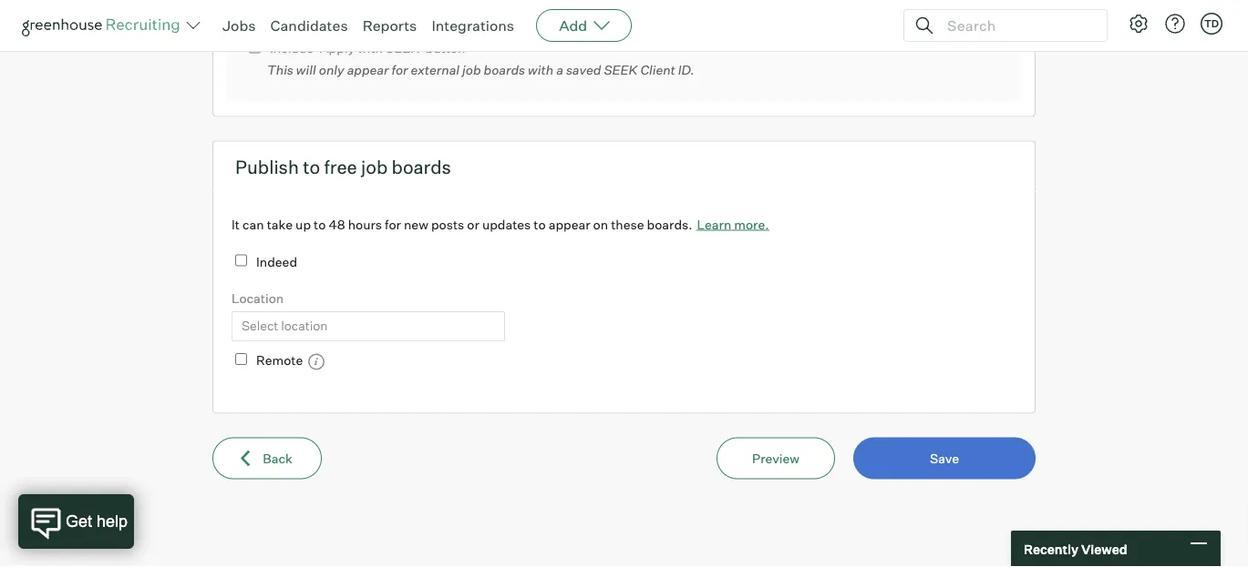 Task type: locate. For each thing, give the bounding box(es) containing it.
for down seek'
[[392, 63, 408, 79]]

job down button
[[462, 63, 481, 79]]

0 horizontal spatial appear
[[347, 63, 389, 79]]

0 horizontal spatial with
[[357, 40, 383, 56]]

seek'
[[386, 40, 423, 56]]

0 vertical spatial job
[[462, 63, 481, 79]]

0 horizontal spatial job
[[361, 156, 388, 179]]

these
[[611, 217, 644, 233]]

1 vertical spatial job
[[361, 156, 388, 179]]

td button
[[1197, 9, 1226, 38]]

for
[[392, 63, 408, 79], [385, 217, 401, 233]]

to
[[303, 156, 320, 179], [314, 217, 326, 233], [534, 217, 546, 233]]

with down reports
[[357, 40, 383, 56]]

indeed
[[256, 255, 297, 270]]

preview button
[[717, 439, 835, 481]]

with
[[357, 40, 383, 56], [528, 63, 553, 79]]

1 horizontal spatial with
[[528, 63, 553, 79]]

appear
[[347, 63, 389, 79], [549, 217, 590, 233]]

None checkbox
[[249, 42, 261, 54], [235, 255, 247, 267], [235, 354, 247, 366], [249, 42, 261, 54], [235, 255, 247, 267], [235, 354, 247, 366]]

1 horizontal spatial job
[[462, 63, 481, 79]]

0 horizontal spatial boards
[[392, 156, 451, 179]]

to left free
[[303, 156, 320, 179]]

0 vertical spatial with
[[357, 40, 383, 56]]

include 'apply with seek' button this will only appear for external job boards with a saved seek client id.
[[267, 40, 694, 79]]

boards
[[484, 63, 525, 79], [392, 156, 451, 179]]

back button
[[212, 439, 322, 481]]

to right updates
[[534, 217, 546, 233]]

with left a
[[528, 63, 553, 79]]

location
[[232, 291, 284, 307]]

jobs link
[[222, 16, 256, 35]]

1 vertical spatial boards
[[392, 156, 451, 179]]

client
[[640, 63, 675, 79]]

'apply
[[316, 40, 355, 56]]

appear left on
[[549, 217, 590, 233]]

1 horizontal spatial boards
[[484, 63, 525, 79]]

1 horizontal spatial appear
[[549, 217, 590, 233]]

preview
[[752, 451, 800, 467]]

remote positions must always be associated with a location. image
[[307, 354, 326, 372]]

add
[[559, 16, 587, 35]]

on
[[593, 217, 608, 233]]

job right free
[[361, 156, 388, 179]]

0 vertical spatial boards
[[484, 63, 525, 79]]

48
[[329, 217, 345, 233]]

will
[[296, 63, 316, 79]]

td button
[[1201, 13, 1223, 35]]

id.
[[678, 63, 694, 79]]

add button
[[536, 9, 632, 42]]

can
[[243, 217, 264, 233]]

up
[[295, 217, 311, 233]]

td
[[1204, 17, 1219, 30]]

publish
[[235, 156, 299, 179]]

appear right only
[[347, 63, 389, 79]]

boards up new
[[392, 156, 451, 179]]

0 vertical spatial for
[[392, 63, 408, 79]]

job
[[462, 63, 481, 79], [361, 156, 388, 179]]

boards down the integrations
[[484, 63, 525, 79]]

greenhouse recruiting image
[[22, 15, 186, 36]]

saved
[[566, 63, 601, 79]]

take
[[267, 217, 293, 233]]

0 vertical spatial appear
[[347, 63, 389, 79]]

for left new
[[385, 217, 401, 233]]



Task type: vqa. For each thing, say whether or not it's contained in the screenshot.
Last to the bottom
no



Task type: describe. For each thing, give the bounding box(es) containing it.
free
[[324, 156, 357, 179]]

boards.
[[647, 217, 692, 233]]

hours
[[348, 217, 382, 233]]

Search text field
[[943, 12, 1090, 39]]

job inside "include 'apply with seek' button this will only appear for external job boards with a saved seek client id."
[[462, 63, 481, 79]]

1 vertical spatial for
[[385, 217, 401, 233]]

candidates
[[270, 16, 348, 35]]

recently
[[1024, 542, 1079, 558]]

more.
[[734, 217, 769, 233]]

save button
[[853, 439, 1036, 481]]

it
[[232, 217, 240, 233]]

a
[[556, 63, 563, 79]]

publish to free job boards
[[235, 156, 451, 179]]

boards inside "include 'apply with seek' button this will only appear for external job boards with a saved seek client id."
[[484, 63, 525, 79]]

it can take up to 48 hours for new posts or updates to appear on these boards. learn more.
[[232, 217, 769, 233]]

include
[[270, 40, 314, 56]]

remote
[[256, 353, 303, 369]]

button
[[425, 40, 465, 56]]

save
[[930, 451, 959, 467]]

this
[[267, 63, 293, 79]]

posts
[[431, 217, 464, 233]]

or
[[467, 217, 479, 233]]

new
[[404, 217, 428, 233]]

updates
[[482, 217, 531, 233]]

external
[[411, 63, 460, 79]]

reports link
[[363, 16, 417, 35]]

for inside "include 'apply with seek' button this will only appear for external job boards with a saved seek client id."
[[392, 63, 408, 79]]

jobs
[[222, 16, 256, 35]]

remote positions must always be associated with a location. element
[[303, 353, 326, 372]]

candidates link
[[270, 16, 348, 35]]

learn
[[697, 217, 731, 233]]

only
[[319, 63, 344, 79]]

recently viewed
[[1024, 542, 1127, 558]]

configure image
[[1128, 13, 1150, 35]]

1 vertical spatial appear
[[549, 217, 590, 233]]

viewed
[[1081, 542, 1127, 558]]

1 vertical spatial with
[[528, 63, 553, 79]]

Select location text field
[[232, 312, 505, 343]]

seek
[[604, 63, 638, 79]]

integrations
[[432, 16, 514, 35]]

reports
[[363, 16, 417, 35]]

integrations link
[[432, 16, 514, 35]]

appear inside "include 'apply with seek' button this will only appear for external job boards with a saved seek client id."
[[347, 63, 389, 79]]

back
[[263, 451, 292, 467]]

to right up
[[314, 217, 326, 233]]

learn more. link
[[697, 217, 769, 233]]



